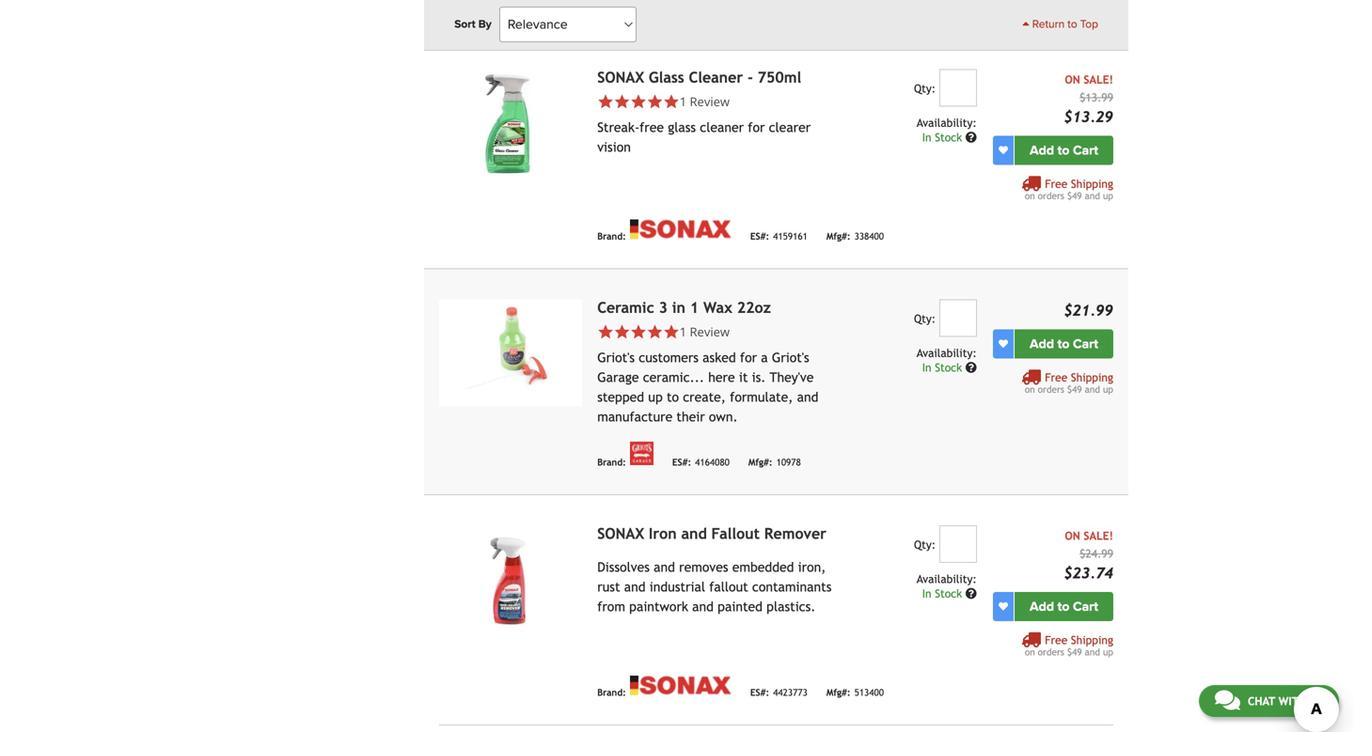 Task type: vqa. For each thing, say whether or not it's contained in the screenshot.
Keyboard shortcuts image
no



Task type: locate. For each thing, give the bounding box(es) containing it.
ceramic
[[598, 299, 655, 317]]

0 vertical spatial add to wish list image
[[999, 340, 1009, 349]]

513400
[[855, 688, 884, 699]]

review down cleaner
[[690, 93, 730, 110]]

review for in
[[690, 324, 730, 341]]

2 vertical spatial in stock
[[923, 588, 966, 601]]

0 vertical spatial 1 review
[[680, 93, 730, 110]]

1 vertical spatial orders
[[1038, 385, 1065, 395]]

sale! up $13.99
[[1084, 73, 1114, 86]]

1 vertical spatial sonax - corporate logo image
[[630, 677, 732, 696]]

3 stock from the top
[[935, 588, 963, 601]]

by
[[479, 17, 492, 31]]

stock for on sale!
[[935, 131, 963, 144]]

qty:
[[914, 82, 936, 95], [914, 313, 936, 326], [914, 539, 936, 552]]

on up $24.99
[[1065, 530, 1081, 543]]

0 vertical spatial review
[[690, 93, 730, 110]]

1 qty: from the top
[[914, 82, 936, 95]]

3 cart from the top
[[1073, 600, 1099, 616]]

to
[[1068, 17, 1078, 31], [1058, 143, 1070, 159], [1058, 337, 1070, 353], [667, 390, 679, 405], [1058, 600, 1070, 616]]

cart for $23.74
[[1073, 600, 1099, 616]]

0 vertical spatial stock
[[935, 131, 963, 144]]

3 add to cart from the top
[[1030, 600, 1099, 616]]

mfg#: left 10978
[[749, 457, 773, 468]]

return to top
[[1030, 17, 1099, 31]]

1 vertical spatial add to cart button
[[1015, 330, 1114, 359]]

1 vertical spatial sonax
[[598, 526, 645, 543]]

1 cart from the top
[[1073, 143, 1099, 159]]

add to cart button down $13.29
[[1015, 136, 1114, 165]]

shipping down $21.99
[[1072, 371, 1114, 385]]

on inside on sale! $13.99 $13.29
[[1065, 73, 1081, 86]]

griot's up garage
[[598, 351, 635, 366]]

1 review down 'wax'
[[680, 324, 730, 341]]

1 question circle image from the top
[[966, 362, 977, 374]]

0 vertical spatial sonax
[[598, 69, 645, 86]]

2 on from the top
[[1025, 385, 1036, 395]]

1 sonax - corporate logo image from the top
[[630, 220, 732, 240]]

industrial
[[650, 580, 706, 595]]

glass
[[649, 69, 685, 86]]

for left clearer
[[748, 120, 765, 135]]

1 availability: from the top
[[917, 116, 977, 130]]

1 vertical spatial 1 review
[[680, 324, 730, 341]]

2 vertical spatial availability:
[[917, 573, 977, 586]]

add to cart button down $23.74
[[1015, 593, 1114, 622]]

add to cart button
[[1015, 136, 1114, 165], [1015, 330, 1114, 359], [1015, 593, 1114, 622]]

1 add to cart button from the top
[[1015, 136, 1114, 165]]

es#: left 4159161
[[751, 231, 770, 242]]

3 in stock from the top
[[923, 588, 966, 601]]

1 shipping from the top
[[1072, 178, 1114, 191]]

sonax up dissolves
[[598, 526, 645, 543]]

sonax iron and fallout remover
[[598, 526, 827, 543]]

750ml
[[758, 69, 802, 86]]

orders
[[1038, 191, 1065, 202], [1038, 385, 1065, 395], [1038, 648, 1065, 658]]

2 on from the top
[[1065, 530, 1081, 543]]

and down $23.74
[[1085, 648, 1101, 658]]

2 add to cart from the top
[[1030, 337, 1099, 353]]

2 sale! from the top
[[1084, 530, 1114, 543]]

star image
[[598, 94, 614, 110], [614, 94, 631, 110], [631, 94, 647, 110], [647, 94, 664, 110], [598, 324, 614, 341], [614, 324, 631, 341]]

1 review
[[680, 93, 730, 110], [680, 324, 730, 341]]

1 vertical spatial question circle image
[[966, 589, 977, 600]]

3 brand: from the top
[[598, 457, 626, 468]]

1 vertical spatial on
[[1025, 385, 1036, 395]]

3 in from the top
[[923, 588, 932, 601]]

review down 'wax'
[[690, 324, 730, 341]]

free shipping on orders $49 and up for $13.29
[[1025, 178, 1114, 202]]

2 question circle image from the top
[[966, 589, 977, 600]]

and up industrial
[[654, 560, 675, 576]]

cart
[[1073, 143, 1099, 159], [1073, 337, 1099, 353], [1073, 600, 1099, 616]]

2 vertical spatial cart
[[1073, 600, 1099, 616]]

top
[[1081, 17, 1099, 31]]

griot's - corporate logo image
[[630, 0, 654, 9], [630, 442, 654, 466]]

1 up glass
[[680, 93, 687, 110]]

1 right in
[[690, 299, 699, 317]]

2 vertical spatial free
[[1046, 634, 1068, 648]]

1 stock from the top
[[935, 131, 963, 144]]

1 vertical spatial on
[[1065, 530, 1081, 543]]

0 vertical spatial sale!
[[1084, 73, 1114, 86]]

sonax iron and fallout remover link
[[598, 526, 827, 543]]

1 1 review from the top
[[680, 93, 730, 110]]

sonax - corporate logo image down paintwork on the bottom
[[630, 677, 732, 696]]

1 vertical spatial sale!
[[1084, 530, 1114, 543]]

1 in from the top
[[923, 131, 932, 144]]

1 add from the top
[[1030, 143, 1055, 159]]

shipping
[[1072, 178, 1114, 191], [1072, 371, 1114, 385], [1072, 634, 1114, 648]]

3 on from the top
[[1025, 648, 1036, 658]]

0 vertical spatial qty:
[[914, 82, 936, 95]]

in for $21.99
[[923, 362, 932, 375]]

add to cart button down $21.99
[[1015, 330, 1114, 359]]

to down ceramic...
[[667, 390, 679, 405]]

1 $49 from the top
[[1068, 191, 1083, 202]]

free shipping on orders $49 and up down $23.74
[[1025, 634, 1114, 658]]

cart down $23.74
[[1073, 600, 1099, 616]]

1 vertical spatial add to cart
[[1030, 337, 1099, 353]]

1 on from the top
[[1065, 73, 1081, 86]]

for inside streak-free glass cleaner for clearer vision
[[748, 120, 765, 135]]

to down $21.99
[[1058, 337, 1070, 353]]

fallout
[[712, 526, 760, 543]]

shipping down $23.74
[[1072, 634, 1114, 648]]

3 free from the top
[[1046, 634, 1068, 648]]

in
[[923, 131, 932, 144], [923, 362, 932, 375], [923, 588, 932, 601]]

free for $13.29
[[1046, 178, 1068, 191]]

mfg#:
[[827, 231, 851, 242], [749, 457, 773, 468], [827, 688, 851, 699]]

griot's up they've
[[772, 351, 810, 366]]

and down $13.29
[[1085, 191, 1101, 202]]

for left a
[[740, 351, 757, 366]]

0 vertical spatial on
[[1065, 73, 1081, 86]]

manufacture
[[598, 410, 673, 425]]

mfg#: 513400
[[827, 688, 884, 699]]

stock
[[935, 131, 963, 144], [935, 362, 963, 375], [935, 588, 963, 601]]

up down $21.99
[[1104, 385, 1114, 395]]

$49 down $13.29
[[1068, 191, 1083, 202]]

sale! inside on sale! $24.99 $23.74
[[1084, 530, 1114, 543]]

2 stock from the top
[[935, 362, 963, 375]]

cleaner
[[689, 69, 743, 86]]

1 vertical spatial stock
[[935, 362, 963, 375]]

sale! inside on sale! $13.99 $13.29
[[1084, 73, 1114, 86]]

2 griot's from the left
[[772, 351, 810, 366]]

None number field
[[940, 69, 977, 107], [940, 300, 977, 338], [940, 526, 977, 564], [940, 69, 977, 107], [940, 300, 977, 338], [940, 526, 977, 564]]

griot's - corporate logo image up glass on the top of the page
[[630, 0, 654, 9]]

1 in stock from the top
[[923, 131, 966, 144]]

1 orders from the top
[[1038, 191, 1065, 202]]

1 review for cleaner
[[680, 93, 730, 110]]

0 vertical spatial griot's - corporate logo image
[[630, 0, 654, 9]]

on for $23.74
[[1065, 530, 1081, 543]]

brand: for sonax glass cleaner - 750ml
[[598, 231, 626, 242]]

mfg#: left 513400
[[827, 688, 851, 699]]

question circle image
[[966, 132, 977, 143]]

orders down $23.74
[[1038, 648, 1065, 658]]

es#:
[[751, 231, 770, 242], [673, 457, 692, 468], [751, 688, 770, 699]]

0 vertical spatial add to cart button
[[1015, 136, 1114, 165]]

to down $13.29
[[1058, 143, 1070, 159]]

2 free from the top
[[1046, 371, 1068, 385]]

0 vertical spatial availability:
[[917, 116, 977, 130]]

0 vertical spatial 1
[[680, 93, 687, 110]]

2 vertical spatial add to cart button
[[1015, 593, 1114, 622]]

on
[[1025, 191, 1036, 202], [1025, 385, 1036, 395], [1025, 648, 1036, 658]]

2 orders from the top
[[1038, 385, 1065, 395]]

shipping down $13.29
[[1072, 178, 1114, 191]]

fallout
[[710, 580, 749, 595]]

and right "iron"
[[682, 526, 707, 543]]

star image
[[664, 94, 680, 110], [631, 324, 647, 341], [647, 324, 664, 341], [664, 324, 680, 341]]

for
[[748, 120, 765, 135], [740, 351, 757, 366]]

cleaner
[[700, 120, 744, 135]]

1
[[680, 93, 687, 110], [690, 299, 699, 317], [680, 324, 687, 341]]

1 vertical spatial in
[[923, 362, 932, 375]]

2 vertical spatial es#:
[[751, 688, 770, 699]]

free
[[1046, 178, 1068, 191], [1046, 371, 1068, 385], [1046, 634, 1068, 648]]

$23.74
[[1064, 565, 1114, 583]]

here
[[709, 370, 735, 385]]

question circle image
[[966, 362, 977, 374], [966, 589, 977, 600]]

4164080
[[695, 457, 730, 468]]

0 vertical spatial free
[[1046, 178, 1068, 191]]

4 brand: from the top
[[598, 688, 626, 699]]

$49 down $23.74
[[1068, 648, 1083, 658]]

rust
[[598, 580, 621, 595]]

shipping for $23.74
[[1072, 634, 1114, 648]]

2 sonax from the top
[[598, 526, 645, 543]]

3 orders from the top
[[1038, 648, 1065, 658]]

10978
[[777, 457, 801, 468]]

0 vertical spatial free shipping on orders $49 and up
[[1025, 178, 1114, 202]]

1 vertical spatial availability:
[[917, 347, 977, 360]]

in stock
[[923, 131, 966, 144], [923, 362, 966, 375], [923, 588, 966, 601]]

1 sale! from the top
[[1084, 73, 1114, 86]]

free down $23.74
[[1046, 634, 1068, 648]]

to inside the "return to top" link
[[1068, 17, 1078, 31]]

1 free shipping on orders $49 and up from the top
[[1025, 178, 1114, 202]]

1 vertical spatial free
[[1046, 371, 1068, 385]]

2 vertical spatial mfg#:
[[827, 688, 851, 699]]

2 vertical spatial 1
[[680, 324, 687, 341]]

from
[[598, 600, 626, 615]]

free down $13.29
[[1046, 178, 1068, 191]]

and down they've
[[797, 390, 819, 405]]

2 free shipping on orders $49 and up from the top
[[1025, 371, 1114, 395]]

2 vertical spatial orders
[[1038, 648, 1065, 658]]

1 brand: from the top
[[598, 0, 626, 11]]

embedded
[[733, 560, 795, 576]]

1 free from the top
[[1046, 178, 1068, 191]]

3 add to cart button from the top
[[1015, 593, 1114, 622]]

2 vertical spatial free shipping on orders $49 and up
[[1025, 634, 1114, 658]]

2 vertical spatial shipping
[[1072, 634, 1114, 648]]

2 availability: from the top
[[917, 347, 977, 360]]

2 qty: from the top
[[914, 313, 936, 326]]

1 vertical spatial cart
[[1073, 337, 1099, 353]]

add to cart for $13.29
[[1030, 143, 1099, 159]]

2 brand: from the top
[[598, 231, 626, 242]]

2 vertical spatial $49
[[1068, 648, 1083, 658]]

free down $21.99
[[1046, 371, 1068, 385]]

wax
[[704, 299, 733, 317]]

0 vertical spatial in stock
[[923, 131, 966, 144]]

up down ceramic...
[[649, 390, 663, 405]]

1 vertical spatial review
[[690, 324, 730, 341]]

free shipping on orders $49 and up down $13.29
[[1025, 178, 1114, 202]]

brand: for sonax iron and fallout remover
[[598, 688, 626, 699]]

sonax left glass on the top of the page
[[598, 69, 645, 86]]

1 vertical spatial shipping
[[1072, 371, 1114, 385]]

1 review for in
[[680, 324, 730, 341]]

caret up image
[[1023, 18, 1030, 29]]

0 vertical spatial shipping
[[1072, 178, 1114, 191]]

0 vertical spatial sonax - corporate logo image
[[630, 220, 732, 240]]

orders down $13.29
[[1038, 191, 1065, 202]]

2 sonax - corporate logo image from the top
[[630, 677, 732, 696]]

brand:
[[598, 0, 626, 11], [598, 231, 626, 242], [598, 457, 626, 468], [598, 688, 626, 699]]

es#4423773 - 513400 - sonax iron and fallout remover - dissolves and removes embedded iron, rust and industrial fallout contaminants from paintwork and painted plastics. - sonax - audi bmw volkswagen mercedes benz mini porsche image
[[440, 526, 583, 633]]

2 vertical spatial add
[[1030, 600, 1055, 616]]

es#: left 4164080
[[673, 457, 692, 468]]

1 vertical spatial $49
[[1068, 385, 1083, 395]]

1 vertical spatial add to wish list image
[[999, 603, 1009, 612]]

up
[[1104, 191, 1114, 202], [1104, 385, 1114, 395], [649, 390, 663, 405], [1104, 648, 1114, 658]]

1 down the ceramic 3 in 1 wax 22oz link
[[680, 324, 687, 341]]

es#: for 1
[[673, 457, 692, 468]]

vision
[[598, 140, 631, 155]]

on inside on sale! $24.99 $23.74
[[1065, 530, 1081, 543]]

griot's - corporate logo image down manufacture
[[630, 442, 654, 466]]

on
[[1065, 73, 1081, 86], [1065, 530, 1081, 543]]

es#4164080 - 10978 - ceramic 3 in 1 wax 22oz - griot's customers asked for a griot's garage ceramic. here it is. they've stepped up to create, formulate, and manufacture their own. - griot's - audi bmw volkswagen mercedes benz mini porsche image
[[440, 300, 583, 407]]

sort
[[455, 17, 476, 31]]

2 in stock from the top
[[923, 362, 966, 375]]

0 vertical spatial es#:
[[751, 231, 770, 242]]

add to wish list image
[[999, 146, 1009, 155]]

3 add from the top
[[1030, 600, 1055, 616]]

3 free shipping on orders $49 and up from the top
[[1025, 634, 1114, 658]]

sonax - corporate logo image up in
[[630, 220, 732, 240]]

question circle image for ceramic 3 in 1 wax 22oz
[[966, 362, 977, 374]]

ceramic 3 in 1 wax 22oz link
[[598, 299, 772, 317]]

0 vertical spatial for
[[748, 120, 765, 135]]

cart down $21.99
[[1073, 337, 1099, 353]]

availability: for $21.99
[[917, 347, 977, 360]]

1 add to wish list image from the top
[[999, 340, 1009, 349]]

sale! up $24.99
[[1084, 530, 1114, 543]]

sonax for sonax iron and fallout remover
[[598, 526, 645, 543]]

question circle image for sonax iron and fallout remover
[[966, 589, 977, 600]]

2 vertical spatial on
[[1025, 648, 1036, 658]]

0 vertical spatial on
[[1025, 191, 1036, 202]]

1 vertical spatial add
[[1030, 337, 1055, 353]]

contaminants
[[753, 580, 832, 595]]

formulate,
[[730, 390, 794, 405]]

1 vertical spatial es#:
[[673, 457, 692, 468]]

free shipping on orders $49 and up
[[1025, 178, 1114, 202], [1025, 371, 1114, 395], [1025, 634, 1114, 658]]

1 vertical spatial in stock
[[923, 362, 966, 375]]

2 review from the top
[[690, 324, 730, 341]]

1 review from the top
[[690, 93, 730, 110]]

on sale! $24.99 $23.74
[[1064, 530, 1114, 583]]

1 horizontal spatial griot's
[[772, 351, 810, 366]]

orders down $21.99
[[1038, 385, 1065, 395]]

2 vertical spatial qty:
[[914, 539, 936, 552]]

to left the 'top' on the top right of the page
[[1068, 17, 1078, 31]]

es#: left the 4423773
[[751, 688, 770, 699]]

add to cart down $21.99
[[1030, 337, 1099, 353]]

2 vertical spatial in
[[923, 588, 932, 601]]

add for $13.29
[[1030, 143, 1055, 159]]

1 review down sonax glass cleaner - 750ml on the top
[[680, 93, 730, 110]]

free shipping on orders $49 and up down $21.99
[[1025, 371, 1114, 395]]

1 sonax from the top
[[598, 69, 645, 86]]

1 vertical spatial mfg#:
[[749, 457, 773, 468]]

add to wish list image
[[999, 340, 1009, 349], [999, 603, 1009, 612]]

review for cleaner
[[690, 93, 730, 110]]

3 shipping from the top
[[1072, 634, 1114, 648]]

2 vertical spatial stock
[[935, 588, 963, 601]]

add to cart down $13.29
[[1030, 143, 1099, 159]]

glass
[[668, 120, 696, 135]]

up down $23.74
[[1104, 648, 1114, 658]]

sonax glass cleaner - 750ml link
[[598, 69, 802, 86]]

2 1 review from the top
[[680, 324, 730, 341]]

1 add to cart from the top
[[1030, 143, 1099, 159]]

star image down 3
[[647, 324, 664, 341]]

dissolves
[[598, 560, 650, 576]]

sale! for $13.29
[[1084, 73, 1114, 86]]

on up $13.99
[[1065, 73, 1081, 86]]

sonax
[[598, 69, 645, 86], [598, 526, 645, 543]]

0 vertical spatial in
[[923, 131, 932, 144]]

mfg#: left 338400
[[827, 231, 851, 242]]

$49 down $21.99
[[1068, 385, 1083, 395]]

sonax - corporate logo image
[[630, 220, 732, 240], [630, 677, 732, 696]]

0 vertical spatial add to cart
[[1030, 143, 1099, 159]]

1 vertical spatial qty:
[[914, 313, 936, 326]]

0 vertical spatial cart
[[1073, 143, 1099, 159]]

2 in from the top
[[923, 362, 932, 375]]

0 vertical spatial $49
[[1068, 191, 1083, 202]]

ceramic 3 in 1 wax 22oz
[[598, 299, 772, 317]]

0 vertical spatial question circle image
[[966, 362, 977, 374]]

1 vertical spatial for
[[740, 351, 757, 366]]

2 vertical spatial add to cart
[[1030, 600, 1099, 616]]

0 vertical spatial mfg#:
[[827, 231, 851, 242]]

add to cart down $23.74
[[1030, 600, 1099, 616]]

cart down $13.29
[[1073, 143, 1099, 159]]

0 vertical spatial add
[[1030, 143, 1055, 159]]

review
[[690, 93, 730, 110], [690, 324, 730, 341]]

es#: for -
[[751, 231, 770, 242]]

add for $23.74
[[1030, 600, 1055, 616]]

1 vertical spatial free shipping on orders $49 and up
[[1025, 371, 1114, 395]]

22oz
[[737, 299, 772, 317]]

1 vertical spatial griot's - corporate logo image
[[630, 442, 654, 466]]

1 on from the top
[[1025, 191, 1036, 202]]

0 vertical spatial orders
[[1038, 191, 1065, 202]]

0 horizontal spatial griot's
[[598, 351, 635, 366]]

3 $49 from the top
[[1068, 648, 1083, 658]]

griot's
[[598, 351, 635, 366], [772, 351, 810, 366]]



Task type: describe. For each thing, give the bounding box(es) containing it.
add to cart button for $13.29
[[1015, 136, 1114, 165]]

on for $13.29
[[1065, 73, 1081, 86]]

4159161
[[774, 231, 808, 242]]

up inside the griot's customers asked for a griot's garage ceramic... here it is. they've stepped up to create, formulate, and manufacture their own.
[[649, 390, 663, 405]]

3 qty: from the top
[[914, 539, 936, 552]]

on sale! $13.99 $13.29
[[1064, 73, 1114, 126]]

mfg#: for sonax glass cleaner - 750ml
[[827, 231, 851, 242]]

orders for $23.74
[[1038, 648, 1065, 658]]

plastics.
[[767, 600, 816, 615]]

stock for $21.99
[[935, 362, 963, 375]]

streak-
[[598, 120, 640, 135]]

streak-free glass cleaner for clearer vision
[[598, 120, 811, 155]]

sale! for $23.74
[[1084, 530, 1114, 543]]

2 add to cart button from the top
[[1015, 330, 1114, 359]]

and down industrial
[[693, 600, 714, 615]]

2 add from the top
[[1030, 337, 1055, 353]]

es#: for fallout
[[751, 688, 770, 699]]

2 $49 from the top
[[1068, 385, 1083, 395]]

us
[[1310, 695, 1324, 708]]

$49 for $23.74
[[1068, 648, 1083, 658]]

1 griot's - corporate logo image from the top
[[630, 0, 654, 9]]

4423773
[[774, 688, 808, 699]]

up down $13.29
[[1104, 191, 1114, 202]]

shipping for $13.29
[[1072, 178, 1114, 191]]

star image down in
[[664, 324, 680, 341]]

3 availability: from the top
[[917, 573, 977, 586]]

2 griot's - corporate logo image from the top
[[630, 442, 654, 466]]

free
[[640, 120, 664, 135]]

add to cart for $23.74
[[1030, 600, 1099, 616]]

es#: 4159161
[[751, 231, 808, 242]]

qty: for $21.99
[[914, 313, 936, 326]]

1 for cleaner
[[680, 93, 687, 110]]

cart for $13.29
[[1073, 143, 1099, 159]]

in stock for $21.99
[[923, 362, 966, 375]]

return to top link
[[1023, 16, 1099, 33]]

$21.99
[[1064, 302, 1114, 320]]

$49 for $13.29
[[1068, 191, 1083, 202]]

3
[[659, 299, 668, 317]]

1 for in
[[680, 324, 687, 341]]

brand: for ceramic 3 in 1 wax 22oz
[[598, 457, 626, 468]]

for inside the griot's customers asked for a griot's garage ceramic... here it is. they've stepped up to create, formulate, and manufacture their own.
[[740, 351, 757, 366]]

sonax - corporate logo image for glass
[[630, 220, 732, 240]]

mfg#: 338400
[[827, 231, 884, 242]]

qty: for on sale!
[[914, 82, 936, 95]]

painted
[[718, 600, 763, 615]]

to inside the griot's customers asked for a griot's garage ceramic... here it is. they've stepped up to create, formulate, and manufacture their own.
[[667, 390, 679, 405]]

on for $13.29
[[1025, 191, 1036, 202]]

with
[[1279, 695, 1307, 708]]

return
[[1033, 17, 1065, 31]]

asked
[[703, 351, 736, 366]]

sonax - corporate logo image for iron
[[630, 677, 732, 696]]

sort by
[[455, 17, 492, 31]]

it
[[739, 370, 748, 385]]

removes
[[679, 560, 729, 576]]

$13.99
[[1080, 91, 1114, 104]]

and down $21.99
[[1085, 385, 1101, 395]]

chat with us link
[[1200, 686, 1340, 718]]

create,
[[683, 390, 726, 405]]

their
[[677, 410, 705, 425]]

in stock for on sale!
[[923, 131, 966, 144]]

a
[[761, 351, 768, 366]]

es#: 4423773
[[751, 688, 808, 699]]

paintwork
[[630, 600, 689, 615]]

orders for $13.29
[[1038, 191, 1065, 202]]

es#4159161 - 338400 - sonax glass cleaner - 750ml - streak-free glass cleaner for clearer vision - sonax - audi bmw volkswagen mercedes benz mini porsche image
[[440, 69, 583, 177]]

customers
[[639, 351, 699, 366]]

mfg#: for sonax iron and fallout remover
[[827, 688, 851, 699]]

es#: 4164080
[[673, 457, 730, 468]]

star image down glass on the top of the page
[[664, 94, 680, 110]]

to down $23.74
[[1058, 600, 1070, 616]]

remover
[[765, 526, 827, 543]]

own.
[[709, 410, 738, 425]]

is.
[[752, 370, 766, 385]]

availability: for on sale!
[[917, 116, 977, 130]]

free shipping on orders $49 and up for $23.74
[[1025, 634, 1114, 658]]

mfg#: 10978
[[749, 457, 801, 468]]

on for $23.74
[[1025, 648, 1036, 658]]

2 shipping from the top
[[1072, 371, 1114, 385]]

they've
[[770, 370, 814, 385]]

$13.29
[[1064, 108, 1114, 126]]

and down dissolves
[[624, 580, 646, 595]]

mfg#: for ceramic 3 in 1 wax 22oz
[[749, 457, 773, 468]]

chat with us
[[1248, 695, 1324, 708]]

star image down 'ceramic'
[[631, 324, 647, 341]]

in
[[673, 299, 686, 317]]

sonax glass cleaner - 750ml
[[598, 69, 802, 86]]

add to cart button for $23.74
[[1015, 593, 1114, 622]]

338400
[[855, 231, 884, 242]]

-
[[748, 69, 754, 86]]

stepped
[[598, 390, 645, 405]]

2 cart from the top
[[1073, 337, 1099, 353]]

iron,
[[799, 560, 826, 576]]

and inside the griot's customers asked for a griot's garage ceramic... here it is. they've stepped up to create, formulate, and manufacture their own.
[[797, 390, 819, 405]]

dissolves and removes embedded iron, rust and industrial fallout contaminants from paintwork and painted plastics.
[[598, 560, 832, 615]]

comments image
[[1215, 690, 1241, 712]]

free for $23.74
[[1046, 634, 1068, 648]]

1 griot's from the left
[[598, 351, 635, 366]]

in for on sale!
[[923, 131, 932, 144]]

griot's customers asked for a griot's garage ceramic... here it is. they've stepped up to create, formulate, and manufacture their own.
[[598, 351, 819, 425]]

garage
[[598, 370, 639, 385]]

clearer
[[769, 120, 811, 135]]

ceramic...
[[643, 370, 705, 385]]

$24.99
[[1080, 548, 1114, 561]]

chat
[[1248, 695, 1276, 708]]

sonax for sonax glass cleaner - 750ml
[[598, 69, 645, 86]]

2 add to wish list image from the top
[[999, 603, 1009, 612]]

1 vertical spatial 1
[[690, 299, 699, 317]]

iron
[[649, 526, 677, 543]]



